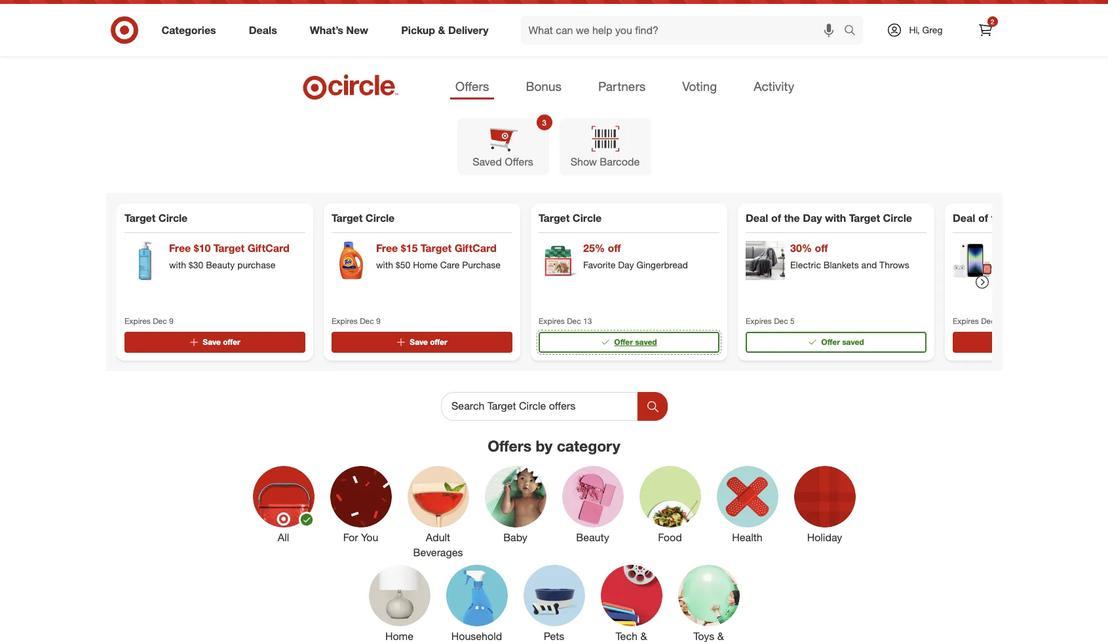 Task type: locate. For each thing, give the bounding box(es) containing it.
expires dec 5 down 30% off electric blankets and throws image
[[746, 316, 795, 326]]

2 5 from the left
[[997, 316, 1002, 326]]

2 offer from the left
[[430, 338, 447, 347]]

target circle up "free $15 target giftcard  with $50 home care purchase" image
[[331, 212, 394, 225]]

1 9 from the left
[[169, 316, 173, 326]]

4 expires from the left
[[746, 316, 772, 326]]

free inside the free $10 target giftcard with $30 beauty purchase
[[169, 242, 191, 255]]

1 horizontal spatial 5
[[997, 316, 1002, 326]]

with left '$50'
[[376, 259, 393, 271]]

categories link
[[150, 16, 232, 45]]

all
[[278, 531, 289, 544]]

off inside 30% off electric blankets and throws
[[815, 242, 828, 255]]

1 horizontal spatial giftcard
[[454, 242, 496, 255]]

target up beauty
[[213, 242, 244, 255]]

1 dec from the left
[[152, 316, 167, 326]]

circle for free $10 target giftcard
[[158, 212, 187, 225]]

expires dec 9 down free $10 target giftcard  with $30 beauty purchase image
[[124, 316, 173, 326]]

0 horizontal spatial offer
[[223, 338, 240, 347]]

2 target circle from the left
[[331, 212, 394, 225]]

target circle up free $10 target giftcard  with $30 beauty purchase image
[[124, 212, 187, 225]]

2 saved from the left
[[842, 338, 864, 347]]

30% off electric blankets and throws image
[[746, 241, 785, 281]]

with
[[825, 212, 846, 225], [1032, 212, 1053, 225], [169, 259, 186, 271], [376, 259, 393, 271]]

3 circle from the left
[[572, 212, 602, 225]]

2 horizontal spatial target circle
[[538, 212, 602, 225]]

2 offer saved button from the left
[[746, 332, 926, 353]]

1 horizontal spatial expires dec 5
[[953, 316, 1002, 326]]

partners link
[[593, 75, 651, 100]]

1 horizontal spatial 9
[[376, 316, 380, 326]]

25% off favorite day gingerbread image
[[538, 241, 578, 281]]

delivery
[[448, 23, 489, 36]]

target circle
[[124, 212, 187, 225], [331, 212, 394, 225], [538, 212, 602, 225]]

2 giftcard from the left
[[454, 242, 496, 255]]

0 horizontal spatial day
[[618, 259, 634, 271]]

deal of the day with target circ
[[953, 212, 1108, 225]]

offers down delivery
[[455, 79, 489, 94]]

giftcard for free $10 target giftcard
[[247, 242, 289, 255]]

offer saved for 30% off
[[821, 338, 864, 347]]

expires down 20% off target certified refurbished apple product image on the top right of the page
[[953, 316, 979, 326]]

offer for 30% off
[[821, 338, 840, 347]]

2 of from the left
[[978, 212, 988, 225]]

0 horizontal spatial 9
[[169, 316, 173, 326]]

save offer for $15
[[410, 338, 447, 347]]

2 expires dec 5 from the left
[[953, 316, 1002, 326]]

expires for free $15 target giftcard
[[331, 316, 357, 326]]

9
[[169, 316, 173, 326], [376, 316, 380, 326]]

offer saved button
[[538, 332, 719, 353], [746, 332, 926, 353]]

off
[[608, 242, 621, 255], [815, 242, 828, 255]]

1 horizontal spatial offer saved
[[821, 338, 864, 347]]

1 save offer from the left
[[202, 338, 240, 347]]

2 free from the left
[[376, 242, 398, 255]]

1 horizontal spatial save offer
[[410, 338, 447, 347]]

food button
[[639, 466, 701, 561]]

day inside 25% off favorite day gingerbread
[[618, 259, 634, 271]]

with inside the free $10 target giftcard with $30 beauty purchase
[[169, 259, 186, 271]]

1 offer from the left
[[614, 338, 633, 347]]

What can we help you find? suggestions appear below search field
[[521, 16, 847, 45]]

1 expires dec 5 from the left
[[746, 316, 795, 326]]

0 vertical spatial offers
[[455, 79, 489, 94]]

the
[[784, 212, 800, 225], [991, 212, 1007, 225]]

1 offer saved button from the left
[[538, 332, 719, 353]]

1 of from the left
[[771, 212, 781, 225]]

dec down 20% off target certified refurbished apple product image on the top right of the page
[[981, 316, 995, 326]]

with up 30% off electric blankets and throws
[[825, 212, 846, 225]]

20% off target certified refurbished apple product image
[[953, 241, 992, 281]]

1 horizontal spatial deal
[[953, 212, 975, 225]]

new
[[346, 23, 368, 36]]

circle up 25%
[[572, 212, 602, 225]]

0 horizontal spatial giftcard
[[247, 242, 289, 255]]

1 expires dec 9 from the left
[[124, 316, 173, 326]]

free
[[169, 242, 191, 255], [376, 242, 398, 255]]

expires dec 5 for deal of the day with target circ
[[953, 316, 1002, 326]]

save
[[202, 338, 220, 347], [410, 338, 428, 347]]

1 offer saved from the left
[[614, 338, 657, 347]]

0 horizontal spatial expires dec 5
[[746, 316, 795, 326]]

4 dec from the left
[[774, 316, 788, 326]]

target circle up 25%
[[538, 212, 602, 225]]

the for deal of the day with target circle
[[784, 212, 800, 225]]

home
[[413, 259, 437, 271]]

beauty
[[206, 259, 235, 271]]

with inside free $15 target giftcard with $50 home care purchase
[[376, 259, 393, 271]]

circle
[[158, 212, 187, 225], [365, 212, 394, 225], [572, 212, 602, 225], [883, 212, 912, 225]]

1 horizontal spatial saved
[[842, 338, 864, 347]]

2 expires from the left
[[331, 316, 357, 326]]

saved for 30% off
[[842, 338, 864, 347]]

expires
[[124, 316, 150, 326], [331, 316, 357, 326], [538, 316, 565, 326], [746, 316, 772, 326], [953, 316, 979, 326]]

0 horizontal spatial off
[[608, 242, 621, 255]]

of up 20% off target certified refurbished apple product image on the top right of the page
[[978, 212, 988, 225]]

0 horizontal spatial offer saved button
[[538, 332, 719, 353]]

offers
[[455, 79, 489, 94], [505, 155, 533, 169], [488, 437, 532, 456]]

holiday
[[807, 531, 842, 544]]

free for free $10 target giftcard
[[169, 242, 191, 255]]

off right 30%
[[815, 242, 828, 255]]

0 horizontal spatial save offer
[[202, 338, 240, 347]]

save offer button
[[124, 332, 305, 353], [331, 332, 512, 353]]

day
[[803, 212, 822, 225], [1010, 212, 1029, 225], [618, 259, 634, 271]]

target up 25% off favorite day gingerbread image
[[538, 212, 570, 225]]

0 horizontal spatial free
[[169, 242, 191, 255]]

holiday button
[[794, 466, 856, 561]]

offers link
[[450, 75, 494, 100]]

1 the from the left
[[784, 212, 800, 225]]

dec down 30% off electric blankets and throws image
[[774, 316, 788, 326]]

circle up free $10 target giftcard  with $30 beauty purchase image
[[158, 212, 187, 225]]

0 horizontal spatial deal
[[746, 212, 768, 225]]

1 horizontal spatial expires dec 9
[[331, 316, 380, 326]]

off right 25%
[[608, 242, 621, 255]]

5 dec from the left
[[981, 316, 995, 326]]

target left circ
[[1056, 212, 1087, 225]]

2 the from the left
[[991, 212, 1007, 225]]

you
[[361, 531, 378, 544]]

circle up throws
[[883, 212, 912, 225]]

deal up 20% off target certified refurbished apple product image on the top right of the page
[[953, 212, 975, 225]]

1 offer from the left
[[223, 338, 240, 347]]

1 horizontal spatial offer
[[821, 338, 840, 347]]

show barcode
[[571, 155, 640, 169]]

the up 20% off target certified refurbished apple product image on the top right of the page
[[991, 212, 1007, 225]]

target up home
[[420, 242, 451, 255]]

1 horizontal spatial offer saved button
[[746, 332, 926, 353]]

expires dec 9 down "free $15 target giftcard  with $50 home care purchase" image
[[331, 316, 380, 326]]

1 save offer button from the left
[[124, 332, 305, 353]]

1 horizontal spatial day
[[803, 212, 822, 225]]

for you
[[343, 531, 378, 544]]

with for beauty
[[169, 259, 186, 271]]

beauty
[[576, 531, 609, 544]]

free left $15
[[376, 242, 398, 255]]

deals
[[249, 23, 277, 36]]

what's new
[[310, 23, 368, 36]]

save offer
[[202, 338, 240, 347], [410, 338, 447, 347]]

off for 30% off
[[815, 242, 828, 255]]

save for $15
[[410, 338, 428, 347]]

off inside 25% off favorite day gingerbread
[[608, 242, 621, 255]]

favorite
[[583, 259, 615, 271]]

with left '$30'
[[169, 259, 186, 271]]

5 expires from the left
[[953, 316, 979, 326]]

2 off from the left
[[815, 242, 828, 255]]

0 horizontal spatial expires dec 9
[[124, 316, 173, 326]]

beauty button
[[562, 466, 624, 561]]

deal for deal of the day with target circ
[[953, 212, 975, 225]]

0 horizontal spatial 5
[[790, 316, 795, 326]]

expires dec 5 down 20% off target certified refurbished apple product image on the top right of the page
[[953, 316, 1002, 326]]

expires down free $10 target giftcard  with $30 beauty purchase image
[[124, 316, 150, 326]]

1 saved from the left
[[635, 338, 657, 347]]

of
[[771, 212, 781, 225], [978, 212, 988, 225]]

0 horizontal spatial offer saved
[[614, 338, 657, 347]]

0 horizontal spatial the
[[784, 212, 800, 225]]

expires dec 9
[[124, 316, 173, 326], [331, 316, 380, 326]]

offer saved
[[614, 338, 657, 347], [821, 338, 864, 347]]

offers by category
[[488, 437, 621, 456]]

offers right saved
[[505, 155, 533, 169]]

free left $10
[[169, 242, 191, 255]]

1 expires from the left
[[124, 316, 150, 326]]

0 horizontal spatial offer
[[614, 338, 633, 347]]

expires for 25% off
[[538, 316, 565, 326]]

2 dec from the left
[[360, 316, 374, 326]]

the up 30%
[[784, 212, 800, 225]]

save offer for $10
[[202, 338, 240, 347]]

circle for free $15 target giftcard
[[365, 212, 394, 225]]

$50
[[395, 259, 410, 271]]

with for circ
[[1032, 212, 1053, 225]]

1 free from the left
[[169, 242, 191, 255]]

throws
[[879, 259, 909, 271]]

1 horizontal spatial off
[[815, 242, 828, 255]]

0 horizontal spatial target circle
[[124, 212, 187, 225]]

dec
[[152, 316, 167, 326], [360, 316, 374, 326], [567, 316, 581, 326], [774, 316, 788, 326], [981, 316, 995, 326]]

3 target circle from the left
[[538, 212, 602, 225]]

4 circle from the left
[[883, 212, 912, 225]]

offer saved for 25% off
[[614, 338, 657, 347]]

1 5 from the left
[[790, 316, 795, 326]]

0 horizontal spatial of
[[771, 212, 781, 225]]

2 circle from the left
[[365, 212, 394, 225]]

circle up "free $15 target giftcard  with $50 home care purchase" image
[[365, 212, 394, 225]]

dec for free $15 target giftcard
[[360, 316, 374, 326]]

bonus
[[526, 79, 562, 94]]

1 giftcard from the left
[[247, 242, 289, 255]]

2 save from the left
[[410, 338, 428, 347]]

1 horizontal spatial target circle
[[331, 212, 394, 225]]

offer
[[223, 338, 240, 347], [430, 338, 447, 347]]

1 horizontal spatial free
[[376, 242, 398, 255]]

dec left 13
[[567, 316, 581, 326]]

$15
[[401, 242, 417, 255]]

offers left by
[[488, 437, 532, 456]]

2 vertical spatial offers
[[488, 437, 532, 456]]

show
[[571, 155, 597, 169]]

1 save from the left
[[202, 338, 220, 347]]

1 circle from the left
[[158, 212, 187, 225]]

saved
[[635, 338, 657, 347], [842, 338, 864, 347]]

1 horizontal spatial offer
[[430, 338, 447, 347]]

0 horizontal spatial save
[[202, 338, 220, 347]]

2 9 from the left
[[376, 316, 380, 326]]

expires down "free $15 target giftcard  with $50 home care purchase" image
[[331, 316, 357, 326]]

expires down 30% off electric blankets and throws image
[[746, 316, 772, 326]]

dec down free $10 target giftcard  with $30 beauty purchase image
[[152, 316, 167, 326]]

with left circ
[[1032, 212, 1053, 225]]

1 off from the left
[[608, 242, 621, 255]]

2
[[991, 18, 994, 26]]

0 horizontal spatial save offer button
[[124, 332, 305, 353]]

save offer button for $15
[[331, 332, 512, 353]]

target up free $10 target giftcard  with $30 beauty purchase image
[[124, 212, 155, 225]]

free inside free $15 target giftcard with $50 home care purchase
[[376, 242, 398, 255]]

categories
[[162, 23, 216, 36]]

None text field
[[441, 393, 637, 421]]

circle for 25% off
[[572, 212, 602, 225]]

1 horizontal spatial the
[[991, 212, 1007, 225]]

giftcard
[[247, 242, 289, 255], [454, 242, 496, 255]]

of up 30% off electric blankets and throws image
[[771, 212, 781, 225]]

1 deal from the left
[[746, 212, 768, 225]]

2 offer from the left
[[821, 338, 840, 347]]

0 horizontal spatial saved
[[635, 338, 657, 347]]

expires left 13
[[538, 316, 565, 326]]

2 save offer from the left
[[410, 338, 447, 347]]

offer
[[614, 338, 633, 347], [821, 338, 840, 347]]

partners
[[598, 79, 646, 94]]

giftcard inside the free $10 target giftcard with $30 beauty purchase
[[247, 242, 289, 255]]

save for $10
[[202, 338, 220, 347]]

1 horizontal spatial of
[[978, 212, 988, 225]]

2 save offer button from the left
[[331, 332, 512, 353]]

voting link
[[677, 75, 722, 100]]

2 offer saved from the left
[[821, 338, 864, 347]]

target inside the free $10 target giftcard with $30 beauty purchase
[[213, 242, 244, 255]]

free $10 target giftcard with $30 beauty purchase
[[169, 242, 289, 271]]

1 horizontal spatial save
[[410, 338, 428, 347]]

deal up 30% off electric blankets and throws image
[[746, 212, 768, 225]]

2 deal from the left
[[953, 212, 975, 225]]

search
[[838, 25, 869, 38]]

2 horizontal spatial day
[[1010, 212, 1029, 225]]

3 dec from the left
[[567, 316, 581, 326]]

1 horizontal spatial save offer button
[[331, 332, 512, 353]]

1 target circle from the left
[[124, 212, 187, 225]]

expires dec 13
[[538, 316, 592, 326]]

giftcard inside free $15 target giftcard with $50 home care purchase
[[454, 242, 496, 255]]

baby button
[[485, 466, 546, 561]]

hi, greg
[[909, 24, 943, 35]]

target circle for 25% off
[[538, 212, 602, 225]]

the for deal of the day with target circ
[[991, 212, 1007, 225]]

dec down "free $15 target giftcard  with $50 home care purchase" image
[[360, 316, 374, 326]]

3 expires from the left
[[538, 316, 565, 326]]

13
[[583, 316, 592, 326]]

2 expires dec 9 from the left
[[331, 316, 380, 326]]

pickup & delivery
[[401, 23, 489, 36]]



Task type: vqa. For each thing, say whether or not it's contained in the screenshot.
GiftCard
yes



Task type: describe. For each thing, give the bounding box(es) containing it.
circ
[[1090, 212, 1108, 225]]

offer saved button for 30% off
[[746, 332, 926, 353]]

1 vertical spatial offers
[[505, 155, 533, 169]]

dec for 30% off
[[774, 316, 788, 326]]

adult
[[426, 531, 450, 544]]

saved for 25% off
[[635, 338, 657, 347]]

5 for deal of the day with target circle
[[790, 316, 795, 326]]

deals link
[[238, 16, 293, 45]]

$10
[[193, 242, 210, 255]]

baby
[[503, 531, 528, 544]]

dec for free $10 target giftcard
[[152, 316, 167, 326]]

target circle logo image
[[301, 73, 400, 101]]

voting
[[682, 79, 717, 94]]

expires dec 9 for free $15 target giftcard
[[331, 316, 380, 326]]

category
[[557, 437, 621, 456]]

off for 25% off
[[608, 242, 621, 255]]

search button
[[838, 16, 869, 47]]

expires for free $10 target giftcard
[[124, 316, 150, 326]]

electric
[[790, 259, 821, 271]]

day for circ
[[1010, 212, 1029, 225]]

deal of the day with target circle
[[746, 212, 912, 225]]

deal for deal of the day with target circle
[[746, 212, 768, 225]]

expires for 30% off
[[746, 316, 772, 326]]

for
[[343, 531, 358, 544]]

with for circle
[[825, 212, 846, 225]]

show barcode button
[[559, 118, 651, 175]]

offers for offers by category
[[488, 437, 532, 456]]

expires dec 5 for deal of the day with target circle
[[746, 316, 795, 326]]

what's
[[310, 23, 343, 36]]

2 link
[[971, 16, 1000, 45]]

target circle for free $10 target giftcard
[[124, 212, 187, 225]]

adult beverages button
[[407, 466, 469, 561]]

30%
[[790, 242, 812, 255]]

giftcard for free $15 target giftcard
[[454, 242, 496, 255]]

5 for deal of the day with target circ
[[997, 316, 1002, 326]]

care
[[440, 259, 459, 271]]

3
[[542, 118, 547, 128]]

with for home
[[376, 259, 393, 271]]

target circle for free $15 target giftcard
[[331, 212, 394, 225]]

gingerbread
[[636, 259, 688, 271]]

saved offers
[[473, 155, 533, 169]]

for you button
[[330, 466, 392, 561]]

offer for $15
[[430, 338, 447, 347]]

food
[[658, 531, 682, 544]]

beverages
[[413, 546, 463, 559]]

bonus link
[[521, 75, 567, 100]]

adult beverages
[[413, 531, 463, 559]]

target inside free $15 target giftcard with $50 home care purchase
[[420, 242, 451, 255]]

25%
[[583, 242, 605, 255]]

free $10 target giftcard  with $30 beauty purchase image
[[124, 241, 164, 281]]

offer for $10
[[223, 338, 240, 347]]

&
[[438, 23, 445, 36]]

9 for free $10 target giftcard
[[169, 316, 173, 326]]

health button
[[717, 466, 778, 561]]

activity link
[[749, 75, 800, 100]]

activity
[[754, 79, 795, 94]]

blankets
[[823, 259, 859, 271]]

25% off favorite day gingerbread
[[583, 242, 688, 271]]

$30
[[188, 259, 203, 271]]

barcode
[[600, 155, 640, 169]]

offer saved button for 25% off
[[538, 332, 719, 353]]

of for deal of the day with target circ
[[978, 212, 988, 225]]

purchase
[[237, 259, 275, 271]]

9 for free $15 target giftcard
[[376, 316, 380, 326]]

pickup
[[401, 23, 435, 36]]

and
[[861, 259, 877, 271]]

greg
[[923, 24, 943, 35]]

health
[[732, 531, 763, 544]]

by
[[536, 437, 553, 456]]

hi,
[[909, 24, 920, 35]]

pickup & delivery link
[[390, 16, 505, 45]]

offers for offers
[[455, 79, 489, 94]]

free for free $15 target giftcard
[[376, 242, 398, 255]]

30% off electric blankets and throws
[[790, 242, 909, 271]]

save offer button for $10
[[124, 332, 305, 353]]

expires dec 9 for free $10 target giftcard
[[124, 316, 173, 326]]

saved
[[473, 155, 502, 169]]

purchase
[[462, 259, 500, 271]]

what's new link
[[299, 16, 385, 45]]

offer for 25% off
[[614, 338, 633, 347]]

dec for 25% off
[[567, 316, 581, 326]]

target up 30% off electric blankets and throws
[[849, 212, 880, 225]]

of for deal of the day with target circle
[[771, 212, 781, 225]]

free $15 target giftcard with $50 home care purchase
[[376, 242, 500, 271]]

target up "free $15 target giftcard  with $50 home care purchase" image
[[331, 212, 362, 225]]

day for circle
[[803, 212, 822, 225]]

all button
[[253, 466, 315, 561]]

free $15 target giftcard  with $50 home care purchase image
[[331, 241, 371, 281]]



